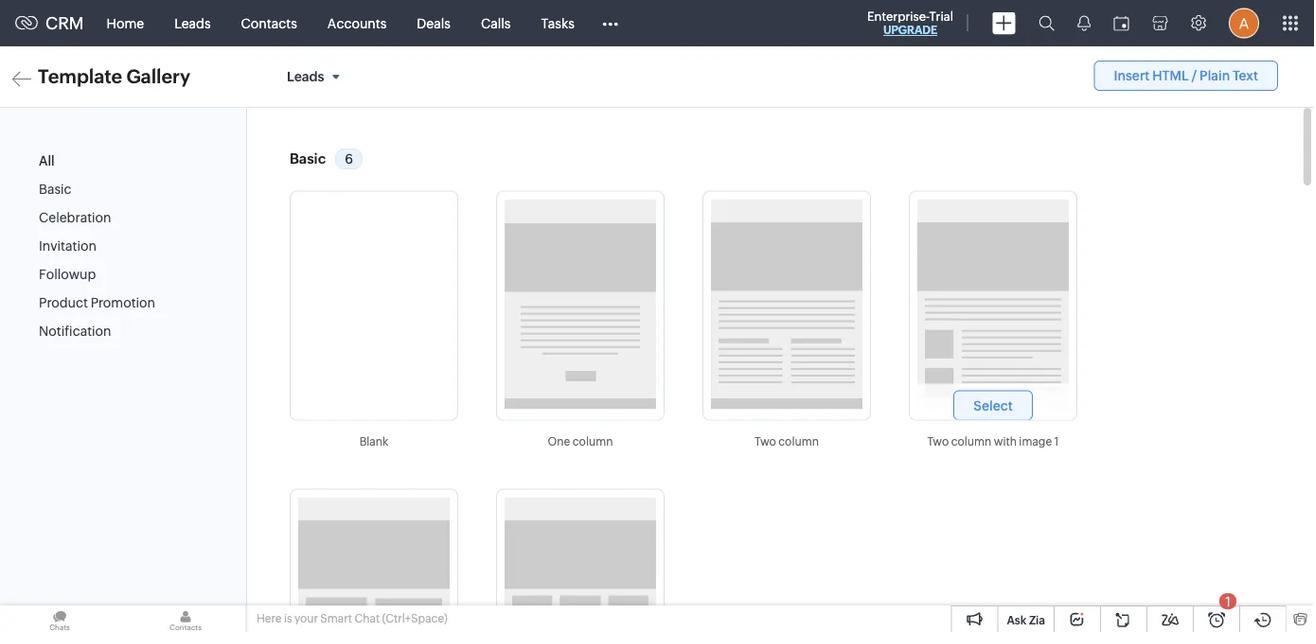 Task type: vqa. For each thing, say whether or not it's contained in the screenshot.
notification
yes



Task type: locate. For each thing, give the bounding box(es) containing it.
image
[[1020, 435, 1053, 448]]

signals image
[[1078, 15, 1091, 31]]

calendar image
[[1114, 16, 1130, 31]]

leads inside leads link
[[174, 16, 211, 31]]

basic down all
[[39, 182, 72, 197]]

leads inside leads field
[[287, 69, 324, 84]]

1 column from the left
[[573, 435, 613, 448]]

leads for leads field
[[287, 69, 324, 84]]

crm link
[[15, 13, 84, 33]]

deals
[[417, 16, 451, 31]]

your
[[295, 613, 318, 626]]

followup
[[39, 267, 96, 282]]

two
[[755, 435, 777, 448], [928, 435, 949, 448]]

insert
[[1114, 68, 1150, 83]]

promotion
[[91, 296, 155, 311]]

2 column from the left
[[779, 435, 819, 448]]

3 column from the left
[[952, 435, 992, 448]]

0 horizontal spatial two
[[755, 435, 777, 448]]

all
[[39, 154, 55, 169]]

contacts
[[241, 16, 297, 31]]

chat
[[355, 613, 380, 626]]

two for two column with image 1
[[928, 435, 949, 448]]

1
[[1055, 435, 1060, 448], [1226, 594, 1231, 610]]

home link
[[91, 0, 159, 46]]

2 two from the left
[[928, 435, 949, 448]]

with
[[994, 435, 1017, 448]]

None button
[[954, 393, 1033, 424]]

profile element
[[1218, 0, 1271, 46]]

2 horizontal spatial column
[[952, 435, 992, 448]]

0 vertical spatial leads
[[174, 16, 211, 31]]

leads link
[[159, 0, 226, 46]]

/
[[1192, 68, 1198, 83]]

smart
[[321, 613, 352, 626]]

profile image
[[1230, 8, 1260, 38]]

0 horizontal spatial column
[[573, 435, 613, 448]]

zia
[[1030, 614, 1046, 627]]

signals element
[[1067, 0, 1103, 46]]

6
[[345, 152, 353, 167]]

ask zia
[[1007, 614, 1046, 627]]

accounts
[[328, 16, 387, 31]]

basic left 6
[[290, 151, 326, 167]]

calls
[[481, 16, 511, 31]]

is
[[284, 613, 292, 626]]

0 horizontal spatial leads
[[174, 16, 211, 31]]

blank
[[360, 435, 389, 448]]

basic
[[290, 151, 326, 167], [39, 182, 72, 197]]

invitation
[[39, 239, 97, 254]]

trial
[[930, 9, 954, 23]]

not loaded image
[[505, 200, 656, 410], [711, 200, 863, 410], [918, 200, 1070, 410], [298, 498, 450, 633], [505, 498, 656, 633]]

1 horizontal spatial 1
[[1226, 594, 1231, 610]]

1 horizontal spatial two
[[928, 435, 949, 448]]

not loaded image for two column
[[711, 200, 863, 410]]

leads
[[174, 16, 211, 31], [287, 69, 324, 84]]

0 vertical spatial basic
[[290, 151, 326, 167]]

column
[[573, 435, 613, 448], [779, 435, 819, 448], [952, 435, 992, 448]]

ask
[[1007, 614, 1027, 627]]

1 horizontal spatial column
[[779, 435, 819, 448]]

0 vertical spatial 1
[[1055, 435, 1060, 448]]

not loaded image for two column with image 1
[[918, 200, 1070, 410]]

column for two column
[[779, 435, 819, 448]]

1 vertical spatial basic
[[39, 182, 72, 197]]

product promotion
[[39, 296, 155, 311]]

leads up gallery
[[174, 16, 211, 31]]

1 horizontal spatial basic
[[290, 151, 326, 167]]

1 vertical spatial 1
[[1226, 594, 1231, 610]]

Other Modules field
[[590, 8, 631, 38]]

1 two from the left
[[755, 435, 777, 448]]

home
[[107, 16, 144, 31]]

column for two column with image 1
[[952, 435, 992, 448]]

1 vertical spatial leads
[[287, 69, 324, 84]]

1 horizontal spatial leads
[[287, 69, 324, 84]]

leads down contacts link
[[287, 69, 324, 84]]

two column
[[755, 435, 819, 448]]

0 horizontal spatial basic
[[39, 182, 72, 197]]



Task type: describe. For each thing, give the bounding box(es) containing it.
chats image
[[0, 606, 119, 633]]

plain
[[1200, 68, 1231, 83]]

create menu image
[[993, 12, 1016, 35]]

two for two column
[[755, 435, 777, 448]]

here is your smart chat (ctrl+space)
[[257, 613, 448, 626]]

accounts link
[[312, 0, 402, 46]]

not loaded image for one column
[[505, 200, 656, 410]]

template
[[38, 65, 122, 87]]

insert html / plain text
[[1114, 68, 1259, 83]]

contacts image
[[126, 606, 245, 633]]

search image
[[1039, 15, 1055, 31]]

tasks link
[[526, 0, 590, 46]]

notification
[[39, 324, 111, 339]]

deals link
[[402, 0, 466, 46]]

tasks
[[541, 16, 575, 31]]

calls link
[[466, 0, 526, 46]]

0 horizontal spatial 1
[[1055, 435, 1060, 448]]

(ctrl+space)
[[382, 613, 448, 626]]

contacts link
[[226, 0, 312, 46]]

upgrade
[[884, 24, 938, 36]]

Leads field
[[279, 61, 354, 93]]

column for one column
[[573, 435, 613, 448]]

html
[[1153, 68, 1189, 83]]

celebration
[[39, 210, 111, 226]]

template gallery
[[38, 65, 190, 87]]

leads for leads link on the left top of the page
[[174, 16, 211, 31]]

search element
[[1028, 0, 1067, 46]]

one column
[[548, 435, 613, 448]]

insert html / plain text link
[[1095, 61, 1279, 91]]

gallery
[[126, 65, 190, 87]]

crm
[[45, 13, 84, 33]]

enterprise-
[[868, 9, 930, 23]]

here
[[257, 613, 282, 626]]

product
[[39, 296, 88, 311]]

enterprise-trial upgrade
[[868, 9, 954, 36]]

two column with image 1
[[928, 435, 1060, 448]]

text
[[1233, 68, 1259, 83]]

create menu element
[[981, 0, 1028, 46]]

one
[[548, 435, 571, 448]]



